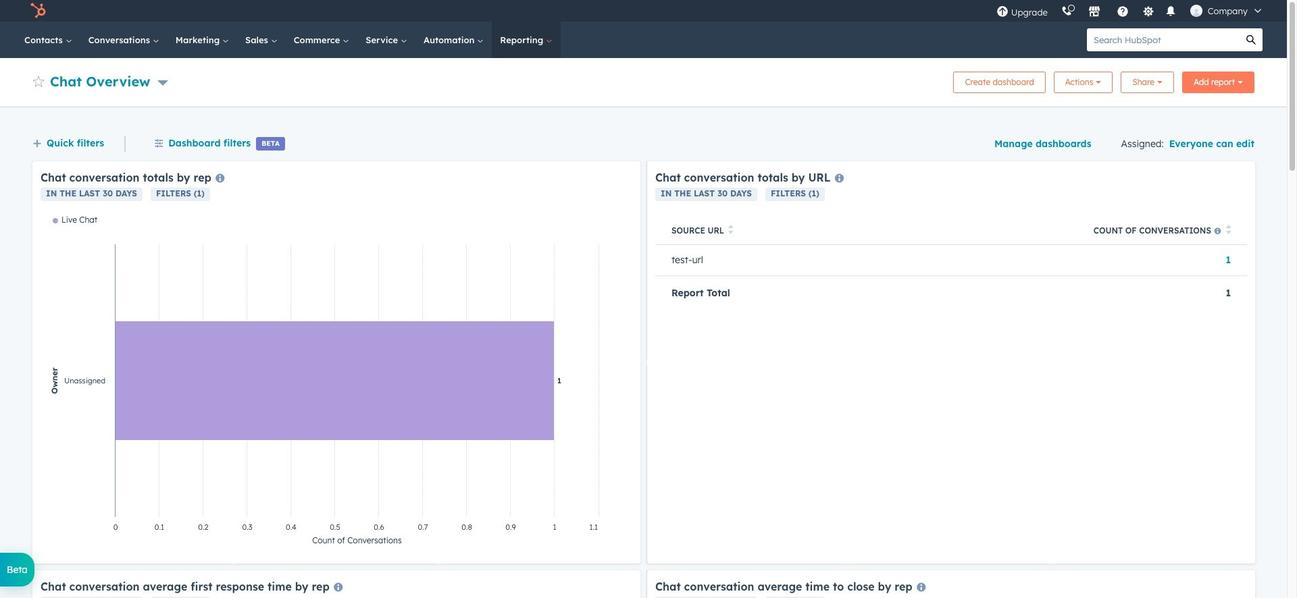 Task type: describe. For each thing, give the bounding box(es) containing it.
1 press to sort. element from the left
[[729, 225, 734, 237]]

marketplaces image
[[1089, 6, 1101, 18]]

2 press to sort. element from the left
[[1226, 225, 1231, 237]]



Task type: vqa. For each thing, say whether or not it's contained in the screenshot.
chat conversation average first response time by rep element
yes



Task type: locate. For each thing, give the bounding box(es) containing it.
press to sort. image
[[729, 225, 734, 235]]

chat conversation totals by rep element
[[32, 162, 641, 564]]

chat conversation totals by url element
[[647, 162, 1256, 564]]

banner
[[32, 68, 1255, 93]]

Search HubSpot search field
[[1087, 28, 1240, 51]]

interactive chart image
[[41, 215, 633, 556]]

chat conversation average first response time by rep element
[[32, 571, 641, 599]]

1 horizontal spatial press to sort. element
[[1226, 225, 1231, 237]]

press to sort. element
[[729, 225, 734, 237], [1226, 225, 1231, 237]]

menu
[[990, 0, 1271, 22]]

press to sort. image
[[1226, 225, 1231, 235]]

toggle series visibility region
[[53, 215, 97, 225]]

jacob simon image
[[1191, 5, 1203, 17]]

chat conversation average time to close by rep element
[[647, 571, 1256, 599]]

0 horizontal spatial press to sort. element
[[729, 225, 734, 237]]



